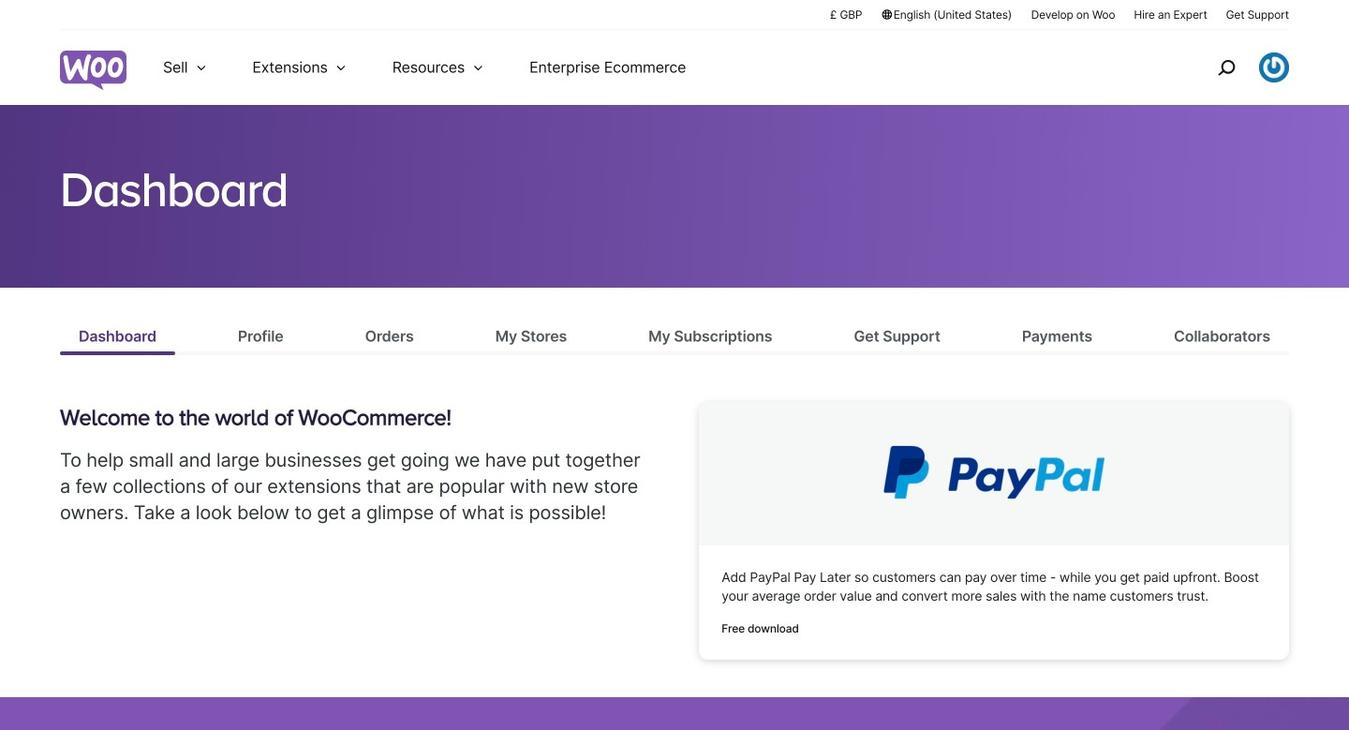 Task type: vqa. For each thing, say whether or not it's contained in the screenshot.
of
no



Task type: describe. For each thing, give the bounding box(es) containing it.
open account menu image
[[1260, 52, 1290, 82]]

service navigation menu element
[[1178, 37, 1290, 98]]



Task type: locate. For each thing, give the bounding box(es) containing it.
search image
[[1212, 52, 1242, 82]]



